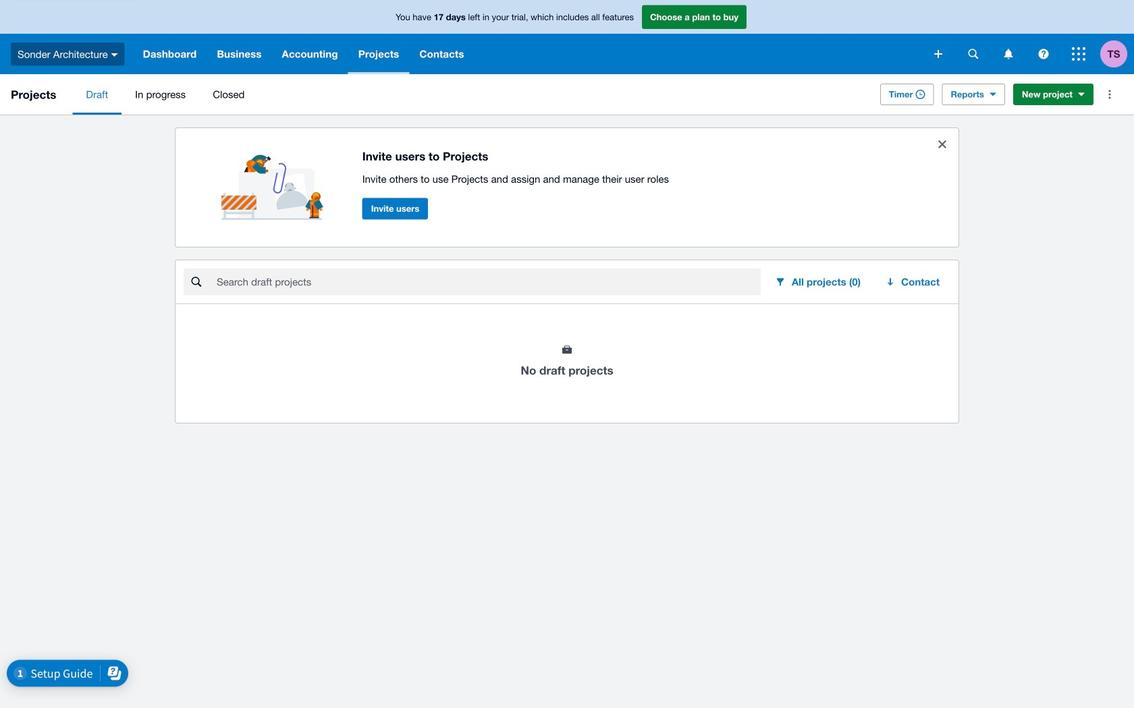 Task type: locate. For each thing, give the bounding box(es) containing it.
more options image
[[1096, 81, 1123, 108]]

svg image
[[1039, 49, 1049, 59], [111, 53, 118, 57]]

svg image
[[1072, 47, 1086, 61], [969, 49, 979, 59], [1004, 49, 1013, 59], [934, 50, 943, 58]]

banner
[[0, 0, 1134, 74]]

1 horizontal spatial svg image
[[1039, 49, 1049, 59]]



Task type: vqa. For each thing, say whether or not it's contained in the screenshot.
0
no



Task type: describe. For each thing, give the bounding box(es) containing it.
0 horizontal spatial svg image
[[111, 53, 118, 57]]

Search draft projects search field
[[215, 269, 761, 295]]

invite users to projects image
[[221, 139, 330, 220]]

clear image
[[929, 131, 956, 158]]



